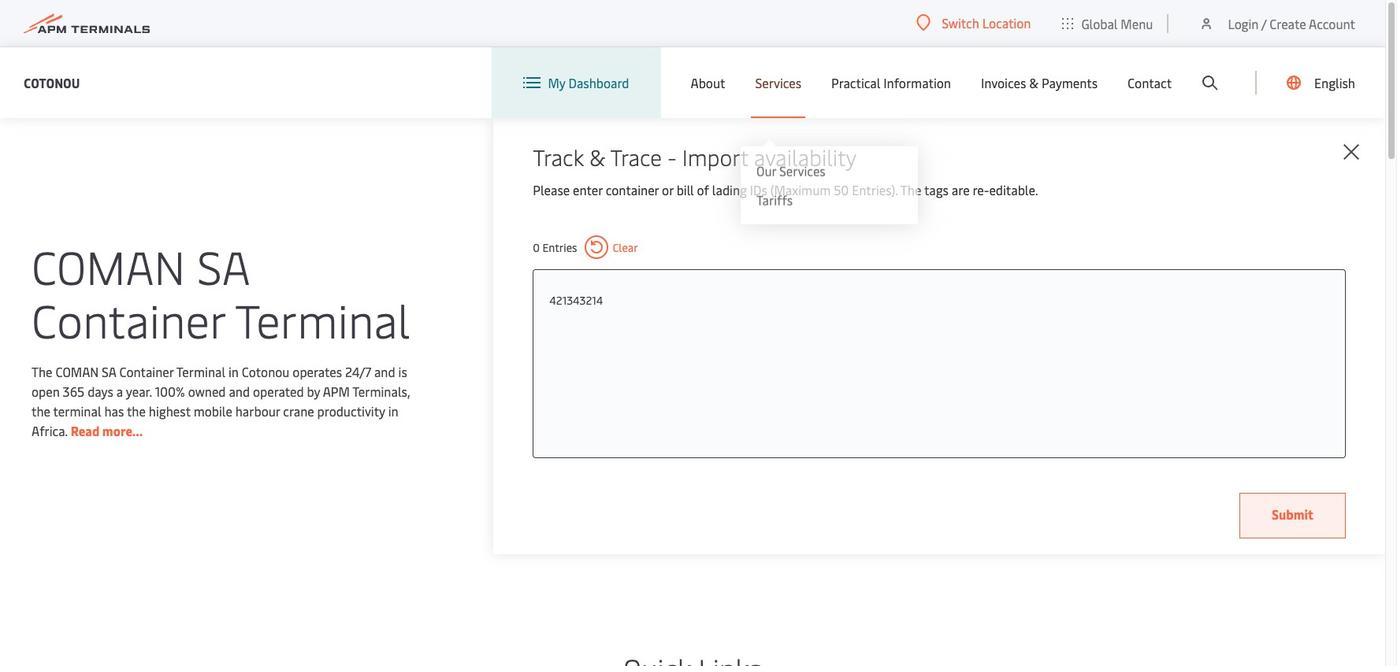 Task type: describe. For each thing, give the bounding box(es) containing it.
apm
[[323, 383, 350, 400]]

submit
[[1272, 506, 1314, 523]]

track
[[533, 142, 584, 172]]

switch location
[[942, 14, 1031, 32]]

2 the from the left
[[127, 403, 146, 420]]

365
[[63, 383, 85, 400]]

year.
[[126, 383, 152, 400]]

practical information button
[[831, 47, 951, 118]]

english button
[[1287, 47, 1355, 118]]

entries).
[[852, 181, 898, 199]]

clear button
[[585, 236, 638, 259]]

tariffs
[[757, 190, 793, 207]]

harbour
[[235, 403, 280, 420]]

a
[[117, 383, 123, 400]]

operates
[[293, 363, 342, 381]]

my
[[548, 74, 566, 91]]

productivity
[[317, 403, 385, 420]]

login / create account link
[[1199, 0, 1355, 46]]

contact button
[[1128, 47, 1172, 118]]

information
[[884, 74, 951, 91]]

dashboard
[[569, 74, 629, 91]]

the coman sa container terminal in cotonou operates 24/7 and is open 365 days a year. 100% owned and operated by apm terminals, the terminal has the highest mobile harbour crane productivity in africa.
[[32, 363, 410, 440]]

cotonou inside the coman sa container terminal in cotonou operates 24/7 and is open 365 days a year. 100% owned and operated by apm terminals, the terminal has the highest mobile harbour crane productivity in africa.
[[242, 363, 290, 381]]

read more...
[[71, 422, 143, 440]]

trace
[[610, 142, 662, 172]]

container for coman sa
[[119, 363, 174, 381]]

coman sa container terminal
[[32, 235, 410, 351]]

invoices
[[981, 74, 1026, 91]]

container
[[606, 181, 659, 199]]

are
[[952, 181, 970, 199]]

has
[[104, 403, 124, 420]]

& for payments
[[1029, 74, 1039, 91]]

invoices & payments
[[981, 74, 1098, 91]]

availability
[[754, 142, 857, 172]]

cotonou link
[[24, 73, 80, 93]]

please enter container or bill of lading ids (maximum 50 entries). the tags are re-editable.
[[533, 181, 1038, 199]]

terminal for sa
[[235, 288, 410, 351]]

enter
[[573, 181, 603, 199]]

payments
[[1042, 74, 1098, 91]]

about button
[[691, 47, 725, 118]]

open
[[32, 383, 60, 400]]

tags
[[924, 181, 949, 199]]

please
[[533, 181, 570, 199]]

global menu
[[1081, 15, 1153, 32]]

operated
[[253, 383, 304, 400]]

global
[[1081, 15, 1118, 32]]

1 horizontal spatial in
[[388, 403, 398, 420]]

0 entries
[[533, 240, 577, 255]]

1 vertical spatial services
[[780, 161, 826, 178]]

about
[[691, 74, 725, 91]]

global menu button
[[1047, 0, 1169, 47]]



Task type: vqa. For each thing, say whether or not it's contained in the screenshot.
Terminals
no



Task type: locate. For each thing, give the bounding box(es) containing it.
ids
[[750, 181, 767, 199]]

read more... link
[[71, 422, 143, 440]]

is
[[398, 363, 407, 381]]

terminals,
[[352, 383, 410, 400]]

services button
[[755, 47, 802, 118]]

contact
[[1128, 74, 1172, 91]]

terminal inside the coman sa container terminal in cotonou operates 24/7 and is open 365 days a year. 100% owned and operated by apm terminals, the terminal has the highest mobile harbour crane productivity in africa.
[[176, 363, 225, 381]]

terminal for coman sa
[[176, 363, 225, 381]]

and left is
[[374, 363, 395, 381]]

clear
[[613, 240, 638, 255]]

read
[[71, 422, 100, 440]]

the left tags
[[901, 181, 922, 199]]

editable.
[[989, 181, 1038, 199]]

container inside the coman sa container terminal in cotonou operates 24/7 and is open 365 days a year. 100% owned and operated by apm terminals, the terminal has the highest mobile harbour crane productivity in africa.
[[119, 363, 174, 381]]

0 vertical spatial and
[[374, 363, 395, 381]]

account
[[1309, 15, 1355, 32]]

1 vertical spatial &
[[589, 142, 605, 172]]

0 horizontal spatial &
[[589, 142, 605, 172]]

terminal
[[235, 288, 410, 351], [176, 363, 225, 381]]

Type or paste your IDs here text field
[[550, 286, 1329, 314]]

50
[[834, 181, 849, 199]]

track & trace - import availability
[[533, 142, 857, 172]]

the inside the coman sa container terminal in cotonou operates 24/7 and is open 365 days a year. 100% owned and operated by apm terminals, the terminal has the highest mobile harbour crane productivity in africa.
[[32, 363, 52, 381]]

& up enter
[[589, 142, 605, 172]]

in down terminals,
[[388, 403, 398, 420]]

& inside invoices & payments popup button
[[1029, 74, 1039, 91]]

0 vertical spatial container
[[32, 288, 225, 351]]

container up "year."
[[119, 363, 174, 381]]

cotonou
[[24, 74, 80, 91], [242, 363, 290, 381]]

& right invoices
[[1029, 74, 1039, 91]]

by
[[307, 383, 320, 400]]

1 vertical spatial terminal
[[176, 363, 225, 381]]

0 horizontal spatial cotonou
[[24, 74, 80, 91]]

container up the coman sa
[[32, 288, 225, 351]]

terminal
[[53, 403, 101, 420]]

0 horizontal spatial terminal
[[176, 363, 225, 381]]

login / create account
[[1228, 15, 1355, 32]]

practical information
[[831, 74, 951, 91]]

in up mobile
[[229, 363, 239, 381]]

(maximum
[[771, 181, 831, 199]]

&
[[1029, 74, 1039, 91], [589, 142, 605, 172]]

coman sa
[[55, 363, 116, 381]]

0 vertical spatial cotonou
[[24, 74, 80, 91]]

import
[[682, 142, 748, 172]]

1 vertical spatial in
[[388, 403, 398, 420]]

the
[[901, 181, 922, 199], [32, 363, 52, 381]]

0 vertical spatial services
[[755, 74, 802, 91]]

terminal inside coman sa container terminal
[[235, 288, 410, 351]]

cotonou 2 image
[[85, 370, 361, 606]]

/
[[1261, 15, 1267, 32]]

1 horizontal spatial cotonou
[[242, 363, 290, 381]]

africa.
[[32, 422, 68, 440]]

1 horizontal spatial and
[[374, 363, 395, 381]]

0 horizontal spatial in
[[229, 363, 239, 381]]

menu
[[1121, 15, 1153, 32]]

terminal up owned
[[176, 363, 225, 381]]

1 vertical spatial container
[[119, 363, 174, 381]]

0 vertical spatial terminal
[[235, 288, 410, 351]]

of
[[697, 181, 709, 199]]

container for sa
[[32, 288, 225, 351]]

our services link
[[757, 161, 871, 178]]

highest
[[149, 403, 190, 420]]

the
[[32, 403, 50, 420], [127, 403, 146, 420]]

1 vertical spatial the
[[32, 363, 52, 381]]

& for trace
[[589, 142, 605, 172]]

my dashboard button
[[523, 47, 629, 118]]

terminal up the operates
[[235, 288, 410, 351]]

and
[[374, 363, 395, 381], [229, 383, 250, 400]]

1 horizontal spatial terminal
[[235, 288, 410, 351]]

-
[[668, 142, 677, 172]]

owned
[[188, 383, 226, 400]]

coman
[[32, 235, 185, 297]]

crane
[[283, 403, 314, 420]]

0 horizontal spatial and
[[229, 383, 250, 400]]

100%
[[155, 383, 185, 400]]

0 vertical spatial in
[[229, 363, 239, 381]]

the up open
[[32, 363, 52, 381]]

mobile
[[194, 403, 232, 420]]

lading
[[712, 181, 747, 199]]

container inside coman sa container terminal
[[32, 288, 225, 351]]

our services
[[757, 161, 826, 178]]

more...
[[102, 422, 143, 440]]

0 vertical spatial the
[[901, 181, 922, 199]]

location
[[982, 14, 1031, 32]]

1 horizontal spatial the
[[901, 181, 922, 199]]

services
[[755, 74, 802, 91], [780, 161, 826, 178]]

0 horizontal spatial the
[[32, 363, 52, 381]]

container
[[32, 288, 225, 351], [119, 363, 174, 381]]

entries
[[543, 240, 577, 255]]

sa
[[197, 235, 249, 297]]

1 vertical spatial and
[[229, 383, 250, 400]]

1 vertical spatial cotonou
[[242, 363, 290, 381]]

1 horizontal spatial the
[[127, 403, 146, 420]]

24/7
[[345, 363, 371, 381]]

services up (maximum
[[780, 161, 826, 178]]

re-
[[973, 181, 989, 199]]

our
[[757, 161, 777, 178]]

tariffs link
[[757, 190, 871, 207]]

the down open
[[32, 403, 50, 420]]

0 vertical spatial &
[[1029, 74, 1039, 91]]

and up harbour
[[229, 383, 250, 400]]

services right about dropdown button
[[755, 74, 802, 91]]

the down "year."
[[127, 403, 146, 420]]

or
[[662, 181, 674, 199]]

switch
[[942, 14, 979, 32]]

1 horizontal spatial &
[[1029, 74, 1039, 91]]

my dashboard
[[548, 74, 629, 91]]

invoices & payments button
[[981, 47, 1098, 118]]

login
[[1228, 15, 1259, 32]]

create
[[1270, 15, 1306, 32]]

practical
[[831, 74, 881, 91]]

1 the from the left
[[32, 403, 50, 420]]

days
[[88, 383, 113, 400]]

bill
[[677, 181, 694, 199]]

0
[[533, 240, 540, 255]]

english
[[1314, 74, 1355, 91]]

switch location button
[[917, 14, 1031, 32]]

submit button
[[1240, 493, 1346, 539]]

0 horizontal spatial the
[[32, 403, 50, 420]]

in
[[229, 363, 239, 381], [388, 403, 398, 420]]



